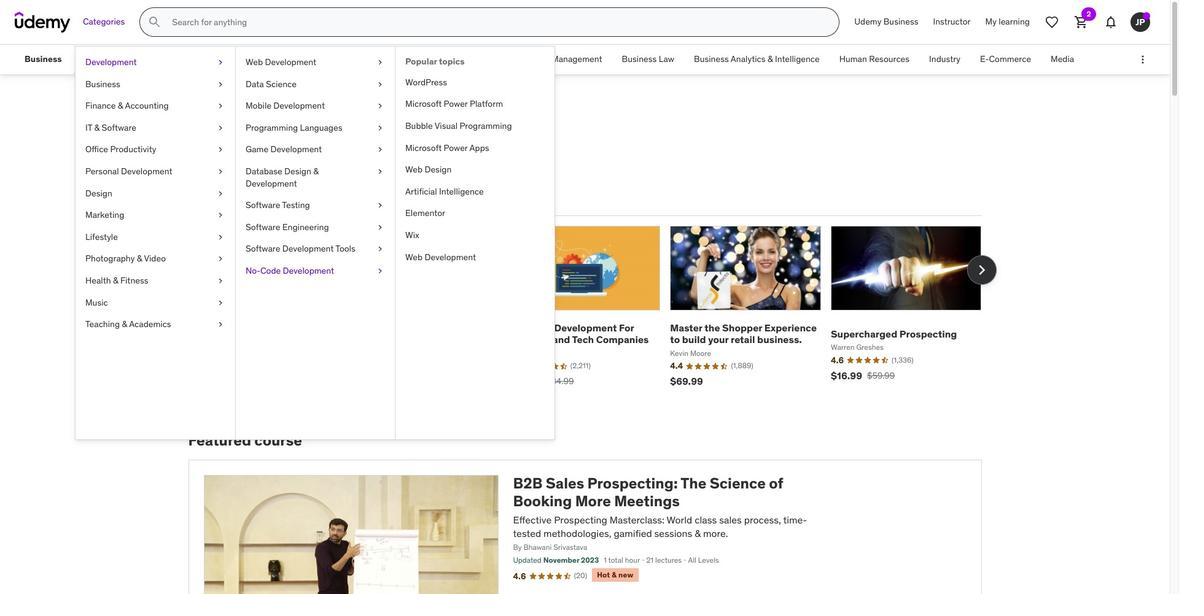 Task type: locate. For each thing, give the bounding box(es) containing it.
intelligence inside no-code development element
[[439, 186, 484, 197]]

software down software testing
[[246, 222, 280, 233]]

bhawani
[[524, 543, 552, 553]]

tested
[[513, 528, 542, 540]]

& for photography & video
[[137, 253, 142, 264]]

xsmall image inside teaching & academics link
[[216, 319, 226, 331]]

management right project
[[552, 54, 603, 65]]

0 vertical spatial sales
[[188, 103, 240, 129]]

jp
[[1136, 16, 1146, 27]]

xsmall image
[[375, 57, 385, 69], [216, 78, 226, 90], [375, 78, 385, 90], [375, 100, 385, 112], [375, 122, 385, 134], [216, 144, 226, 156], [216, 166, 226, 178], [375, 166, 385, 178], [375, 200, 385, 212], [375, 222, 385, 234], [216, 232, 226, 244], [375, 244, 385, 256], [216, 253, 226, 265], [375, 265, 385, 277], [216, 275, 226, 287]]

0 vertical spatial to
[[249, 157, 264, 176]]

2 link
[[1067, 7, 1097, 37]]

xsmall image inside it & software link
[[216, 122, 226, 134]]

1 horizontal spatial web development
[[406, 252, 476, 263]]

mobile development
[[246, 100, 325, 111]]

1 vertical spatial science
[[710, 474, 766, 493]]

microsoft inside 'link'
[[406, 142, 442, 153]]

lectures
[[656, 556, 682, 565]]

updated november 2023
[[513, 556, 599, 565]]

office productivity
[[85, 144, 156, 155]]

xsmall image for lifestyle
[[216, 232, 226, 244]]

xsmall image for development
[[216, 57, 226, 69]]

trending button
[[265, 185, 311, 215]]

1 vertical spatial intelligence
[[439, 186, 484, 197]]

xsmall image for data science
[[375, 78, 385, 90]]

business analytics & intelligence link
[[685, 45, 830, 74]]

teaching & academics
[[85, 319, 171, 330]]

entrepreneurship link
[[83, 45, 169, 74]]

1 horizontal spatial programming
[[460, 120, 512, 131]]

0 horizontal spatial intelligence
[[439, 186, 484, 197]]

more subcategory menu links image
[[1137, 53, 1150, 66]]

2
[[1087, 9, 1092, 18]]

business right udemy
[[884, 16, 919, 27]]

wordpress
[[406, 77, 447, 88]]

2 power from the top
[[444, 142, 468, 153]]

0 vertical spatial web development
[[246, 57, 316, 68]]

lifestyle link
[[76, 227, 235, 248]]

xsmall image inside mobile development link
[[375, 100, 385, 112]]

intelligence right analytics
[[775, 54, 820, 65]]

0 horizontal spatial prospecting
[[554, 514, 608, 526]]

programming up 'game development'
[[246, 122, 298, 133]]

1 horizontal spatial science
[[710, 474, 766, 493]]

science up sales on the right of the page
[[710, 474, 766, 493]]

software engineering link
[[236, 217, 395, 239]]

web for the left web development link
[[246, 57, 263, 68]]

web up artificial
[[406, 164, 423, 175]]

apps
[[470, 142, 490, 153]]

design for web
[[425, 164, 452, 175]]

programming down platform
[[460, 120, 512, 131]]

marketing
[[85, 210, 124, 221]]

e-commerce link
[[971, 45, 1042, 74]]

finance & accounting
[[85, 100, 169, 111]]

development inside "link"
[[271, 144, 322, 155]]

1 power from the top
[[444, 99, 468, 110]]

0 vertical spatial web
[[246, 57, 263, 68]]

elementor link
[[396, 203, 555, 225]]

to left build
[[671, 334, 680, 346]]

& down the game development "link"
[[314, 166, 319, 177]]

& left video
[[137, 253, 142, 264]]

software
[[102, 122, 136, 133], [246, 200, 280, 211], [246, 222, 280, 233], [246, 244, 280, 255]]

xsmall image inside "programming languages" link
[[375, 122, 385, 134]]

sales
[[188, 103, 240, 129], [546, 474, 585, 493]]

health & fitness
[[85, 275, 148, 286]]

0 horizontal spatial management
[[260, 54, 310, 65]]

web design
[[406, 164, 452, 175]]

design inside database design & development
[[285, 166, 311, 177]]

0 horizontal spatial programming
[[246, 122, 298, 133]]

startups
[[510, 334, 551, 346]]

1 horizontal spatial sales
[[546, 474, 585, 493]]

microsoft down "wordpress"
[[406, 99, 442, 110]]

xsmall image for software engineering
[[375, 222, 385, 234]]

intelligence down 'web design' link
[[439, 186, 484, 197]]

design inside 'web design' link
[[425, 164, 452, 175]]

0 horizontal spatial sales
[[188, 103, 240, 129]]

b2b
[[513, 474, 543, 493]]

effective
[[513, 514, 552, 526]]

1 vertical spatial prospecting
[[554, 514, 608, 526]]

software for software engineering
[[246, 222, 280, 233]]

xsmall image inside 'office productivity' link
[[216, 144, 226, 156]]

xsmall image for business
[[216, 78, 226, 90]]

popular
[[216, 194, 253, 206]]

bubble
[[406, 120, 433, 131]]

0 horizontal spatial to
[[249, 157, 264, 176]]

0 horizontal spatial design
[[85, 188, 112, 199]]

arrow pointing to subcategory menu links image
[[72, 45, 83, 74]]

artificial intelligence
[[406, 186, 484, 197]]

2 management from the left
[[552, 54, 603, 65]]

sales right b2b
[[546, 474, 585, 493]]

power inside 'link'
[[444, 142, 468, 153]]

power up bubble visual programming in the top of the page
[[444, 99, 468, 110]]

november
[[544, 556, 580, 565]]

xsmall image inside development link
[[216, 57, 226, 69]]

xsmall image inside health & fitness link
[[216, 275, 226, 287]]

xsmall image inside marketing link
[[216, 210, 226, 222]]

visual
[[435, 120, 458, 131]]

0 vertical spatial power
[[444, 99, 468, 110]]

industry
[[930, 54, 961, 65]]

industry link
[[920, 45, 971, 74]]

web development inside no-code development element
[[406, 252, 476, 263]]

xsmall image inside personal development "link"
[[216, 166, 226, 178]]

microsoft down the bubble
[[406, 142, 442, 153]]

& right teaching
[[122, 319, 127, 330]]

finance
[[85, 100, 116, 111]]

management
[[260, 54, 310, 65], [552, 54, 603, 65]]

xsmall image inside the game development "link"
[[375, 144, 385, 156]]

& right finance
[[118, 100, 123, 111]]

to inside master the shopper experience to build your retail business.
[[671, 334, 680, 346]]

software testing
[[246, 200, 310, 211]]

1 vertical spatial web
[[406, 164, 423, 175]]

science up mobile development
[[266, 78, 297, 89]]

xsmall image inside design link
[[216, 188, 226, 200]]

& right analytics
[[768, 54, 773, 65]]

& for teaching & academics
[[122, 319, 127, 330]]

teaching & academics link
[[76, 314, 235, 336]]

1 horizontal spatial intelligence
[[775, 54, 820, 65]]

& down class
[[695, 528, 701, 540]]

world
[[667, 514, 693, 526]]

power down bubble visual programming in the top of the page
[[444, 142, 468, 153]]

xsmall image inside 'photography & video' link
[[216, 253, 226, 265]]

microsoft power platform
[[406, 99, 503, 110]]

microsoft for microsoft power platform
[[406, 99, 442, 110]]

1 management from the left
[[260, 54, 310, 65]]

database
[[246, 166, 282, 177]]

0 horizontal spatial web development link
[[236, 52, 395, 73]]

1 vertical spatial power
[[444, 142, 468, 153]]

xsmall image inside software testing link
[[375, 200, 385, 212]]

xsmall image
[[216, 57, 226, 69], [216, 100, 226, 112], [216, 122, 226, 134], [375, 144, 385, 156], [216, 188, 226, 200], [216, 210, 226, 222], [216, 297, 226, 309], [216, 319, 226, 331]]

xsmall image inside data science link
[[375, 78, 385, 90]]

sessions
[[655, 528, 693, 540]]

communication link
[[169, 45, 250, 74]]

web development
[[246, 57, 316, 68], [406, 252, 476, 263]]

1 horizontal spatial design
[[285, 166, 311, 177]]

business left popular
[[371, 54, 406, 65]]

business link down udemy image
[[15, 45, 72, 74]]

1 vertical spatial microsoft
[[406, 142, 442, 153]]

intelligence
[[775, 54, 820, 65], [439, 186, 484, 197]]

business link up accounting
[[76, 73, 235, 95]]

2 horizontal spatial design
[[425, 164, 452, 175]]

1 microsoft from the top
[[406, 99, 442, 110]]

xsmall image for finance & accounting
[[216, 100, 226, 112]]

programming inside no-code development element
[[460, 120, 512, 131]]

management up 'data science' at the top left of the page
[[260, 54, 310, 65]]

xsmall image inside 'software engineering' link
[[375, 222, 385, 234]]

1 vertical spatial web development
[[406, 252, 476, 263]]

updated
[[513, 556, 542, 565]]

xsmall image inside lifestyle link
[[216, 232, 226, 244]]

elementor
[[406, 208, 446, 219]]

hour
[[625, 556, 640, 565]]

retail
[[731, 334, 756, 346]]

process,
[[745, 514, 782, 526]]

shopping cart with 2 items image
[[1075, 15, 1089, 29]]

testing
[[282, 200, 310, 211]]

& for it & software
[[94, 122, 100, 133]]

0 vertical spatial prospecting
[[900, 328, 958, 340]]

1 horizontal spatial web development link
[[396, 247, 555, 269]]

wix link
[[396, 225, 555, 247]]

fitness
[[120, 275, 148, 286]]

business left and
[[510, 322, 552, 334]]

sales left mobile
[[188, 103, 240, 129]]

microsoft power platform link
[[396, 94, 555, 116]]

photography & video link
[[76, 248, 235, 270]]

health
[[85, 275, 111, 286]]

0 vertical spatial web development link
[[236, 52, 395, 73]]

notifications image
[[1104, 15, 1119, 29]]

xsmall image inside software development tools link
[[375, 244, 385, 256]]

methodologies,
[[544, 528, 612, 540]]

xsmall image for database design & development
[[375, 166, 385, 178]]

1 vertical spatial sales
[[546, 474, 585, 493]]

business inside business development for startups and tech companies
[[510, 322, 552, 334]]

1 vertical spatial courses
[[188, 157, 246, 176]]

xsmall image for design
[[216, 188, 226, 200]]

2 microsoft from the top
[[406, 142, 442, 153]]

2 vertical spatial web
[[406, 252, 423, 263]]

data
[[246, 78, 264, 89]]

business left analytics
[[694, 54, 729, 65]]

& right health
[[113, 275, 118, 286]]

web down wix
[[406, 252, 423, 263]]

xsmall image inside the music link
[[216, 297, 226, 309]]

1 horizontal spatial to
[[671, 334, 680, 346]]

business law
[[622, 54, 675, 65]]

& inside b2b sales prospecting: the science of booking more meetings effective prospecting masterclass: world class sales process, time- tested methodologies, gamified sessions & more. by bhawani srivastava
[[695, 528, 701, 540]]

software up code
[[246, 244, 280, 255]]

xsmall image for programming languages
[[375, 122, 385, 134]]

instructor link
[[926, 7, 979, 37]]

my learning
[[986, 16, 1030, 27]]

masterclass:
[[610, 514, 665, 526]]

music link
[[76, 292, 235, 314]]

data science
[[246, 78, 297, 89]]

supercharged
[[831, 328, 898, 340]]

software up software engineering
[[246, 200, 280, 211]]

xsmall image inside no-code development link
[[375, 265, 385, 277]]

0 vertical spatial microsoft
[[406, 99, 442, 110]]

1 horizontal spatial prospecting
[[900, 328, 958, 340]]

1 vertical spatial to
[[671, 334, 680, 346]]

xsmall image inside database design & development link
[[375, 166, 385, 178]]

xsmall image for no-code development
[[375, 265, 385, 277]]

development inside business development for startups and tech companies
[[555, 322, 617, 334]]

udemy business
[[855, 16, 919, 27]]

database design & development
[[246, 166, 319, 189]]

no-
[[246, 265, 261, 276]]

web development link up mobile development link
[[236, 52, 395, 73]]

featured course
[[188, 432, 302, 451]]

xsmall image for game development
[[375, 144, 385, 156]]

web development up 'data science' at the top left of the page
[[246, 57, 316, 68]]

design
[[425, 164, 452, 175], [285, 166, 311, 177], [85, 188, 112, 199]]

& right hot
[[612, 571, 617, 580]]

udemy
[[855, 16, 882, 27]]

entrepreneurship
[[93, 54, 160, 65]]

accounting
[[125, 100, 169, 111]]

xsmall image inside business link
[[216, 78, 226, 90]]

xsmall image inside finance & accounting link
[[216, 100, 226, 112]]

& right it
[[94, 122, 100, 133]]

web up 'data'
[[246, 57, 263, 68]]

Search for anything text field
[[170, 12, 825, 33]]

& for hot & new
[[612, 571, 617, 580]]

gamified
[[614, 528, 652, 540]]

0 vertical spatial science
[[266, 78, 297, 89]]

software for software testing
[[246, 200, 280, 211]]

& for health & fitness
[[113, 275, 118, 286]]

software up office productivity
[[102, 122, 136, 133]]

design for database
[[285, 166, 311, 177]]

to down game
[[249, 157, 264, 176]]

web development down wix
[[406, 252, 476, 263]]

1 horizontal spatial management
[[552, 54, 603, 65]]

web development link down elementor link
[[396, 247, 555, 269]]

business analytics & intelligence
[[694, 54, 820, 65]]



Task type: vqa. For each thing, say whether or not it's contained in the screenshot.
LMS
no



Task type: describe. For each thing, give the bounding box(es) containing it.
meetings
[[615, 492, 680, 511]]

popular topics
[[406, 56, 465, 67]]

media link
[[1042, 45, 1085, 74]]

& inside database design & development
[[314, 166, 319, 177]]

1 horizontal spatial business link
[[76, 73, 235, 95]]

0 horizontal spatial business link
[[15, 45, 72, 74]]

engineering
[[283, 222, 329, 233]]

business left law at the top right of page
[[622, 54, 657, 65]]

development inside "link"
[[121, 166, 172, 177]]

submit search image
[[148, 15, 162, 29]]

web design link
[[396, 159, 555, 181]]

microsoft power apps link
[[396, 137, 555, 159]]

carousel element
[[188, 226, 997, 403]]

the
[[705, 322, 721, 334]]

1 vertical spatial web development link
[[396, 247, 555, 269]]

master the shopper experience to build your retail business.
[[671, 322, 817, 346]]

business up finance
[[85, 78, 120, 89]]

xsmall image for health & fitness
[[216, 275, 226, 287]]

0 horizontal spatial web development
[[246, 57, 316, 68]]

project management link
[[512, 45, 612, 74]]

all levels
[[689, 556, 719, 565]]

build
[[683, 334, 706, 346]]

your
[[709, 334, 729, 346]]

most popular button
[[188, 185, 255, 215]]

e-commerce
[[981, 54, 1032, 65]]

languages
[[300, 122, 343, 133]]

xsmall image for office productivity
[[216, 144, 226, 156]]

4.6
[[513, 571, 526, 582]]

xsmall image for photography & video
[[216, 253, 226, 265]]

mobile development link
[[236, 95, 395, 117]]

(20)
[[574, 572, 588, 581]]

design inside design link
[[85, 188, 112, 199]]

master
[[671, 322, 703, 334]]

it
[[85, 122, 92, 133]]

courses to get you started
[[188, 157, 373, 176]]

marketing link
[[76, 205, 235, 227]]

udemy image
[[15, 12, 71, 33]]

my
[[986, 16, 997, 27]]

web for 'web design' link
[[406, 164, 423, 175]]

supercharged prospecting link
[[831, 328, 958, 340]]

design link
[[76, 183, 235, 205]]

course
[[255, 432, 302, 451]]

web for bottommost web development link
[[406, 252, 423, 263]]

get
[[267, 157, 290, 176]]

data science link
[[236, 73, 395, 95]]

by
[[513, 543, 522, 553]]

xsmall image for personal development
[[216, 166, 226, 178]]

human
[[840, 54, 868, 65]]

project
[[522, 54, 550, 65]]

science inside b2b sales prospecting: the science of booking more meetings effective prospecting masterclass: world class sales process, time- tested methodologies, gamified sessions & more. by bhawani srivastava
[[710, 474, 766, 493]]

video
[[144, 253, 166, 264]]

no-code development link
[[236, 261, 395, 282]]

2023
[[581, 556, 599, 565]]

xsmall image for it & software
[[216, 122, 226, 134]]

more.
[[704, 528, 729, 540]]

software testing link
[[236, 195, 395, 217]]

0 vertical spatial intelligence
[[775, 54, 820, 65]]

all
[[689, 556, 697, 565]]

21 lectures
[[647, 556, 682, 565]]

development inside database design & development
[[246, 178, 297, 189]]

business.
[[758, 334, 802, 346]]

hot
[[597, 571, 610, 580]]

media
[[1051, 54, 1075, 65]]

xsmall image for teaching & academics
[[216, 319, 226, 331]]

e-
[[981, 54, 990, 65]]

artificial intelligence link
[[396, 181, 555, 203]]

business development for startups and tech companies
[[510, 322, 649, 346]]

xsmall image for software testing
[[375, 200, 385, 212]]

management link
[[250, 45, 320, 74]]

for
[[619, 322, 634, 334]]

no-code development element
[[395, 47, 555, 440]]

programming languages
[[246, 122, 343, 133]]

new
[[619, 571, 634, 580]]

microsoft for microsoft power apps
[[406, 142, 442, 153]]

prospecting inside b2b sales prospecting: the science of booking more meetings effective prospecting masterclass: world class sales process, time- tested methodologies, gamified sessions & more. by bhawani srivastava
[[554, 514, 608, 526]]

teaching
[[85, 319, 120, 330]]

& for finance & accounting
[[118, 100, 123, 111]]

communication
[[179, 54, 240, 65]]

1
[[604, 556, 607, 565]]

software for software development tools
[[246, 244, 280, 255]]

xsmall image for music
[[216, 297, 226, 309]]

software development tools link
[[236, 239, 395, 261]]

sales inside b2b sales prospecting: the science of booking more meetings effective prospecting masterclass: world class sales process, time- tested methodologies, gamified sessions & more. by bhawani srivastava
[[546, 474, 585, 493]]

master the shopper experience to build your retail business. link
[[671, 322, 817, 346]]

xsmall image for web development
[[375, 57, 385, 69]]

sales
[[720, 514, 742, 526]]

platform
[[470, 99, 503, 110]]

booking
[[513, 492, 572, 511]]

21
[[647, 556, 654, 565]]

power for apps
[[444, 142, 468, 153]]

bubble visual programming
[[406, 120, 512, 131]]

instructor
[[934, 16, 971, 27]]

tools
[[336, 244, 356, 255]]

trending
[[267, 194, 309, 206]]

database design & development link
[[236, 161, 395, 195]]

most popular
[[191, 194, 253, 206]]

and
[[553, 334, 571, 346]]

operations
[[460, 54, 502, 65]]

wishlist image
[[1045, 15, 1060, 29]]

next image
[[972, 260, 992, 280]]

business left 'arrow pointing to subcategory menu links' image
[[25, 54, 62, 65]]

0 vertical spatial courses
[[244, 103, 324, 129]]

you have alerts image
[[1144, 12, 1151, 20]]

strategy
[[408, 54, 440, 65]]

xsmall image for software development tools
[[375, 244, 385, 256]]

hot & new
[[597, 571, 634, 580]]

office
[[85, 144, 108, 155]]

0 horizontal spatial science
[[266, 78, 297, 89]]

project management
[[522, 54, 603, 65]]

photography
[[85, 253, 135, 264]]

srivastava
[[554, 543, 588, 553]]

xsmall image for marketing
[[216, 210, 226, 222]]

bubble visual programming link
[[396, 116, 555, 137]]

operations link
[[450, 45, 512, 74]]

academics
[[129, 319, 171, 330]]

total
[[609, 556, 624, 565]]

power for platform
[[444, 99, 468, 110]]

law
[[659, 54, 675, 65]]

topics
[[439, 56, 465, 67]]

human resources link
[[830, 45, 920, 74]]

prospecting inside carousel element
[[900, 328, 958, 340]]

xsmall image for mobile development
[[375, 100, 385, 112]]



